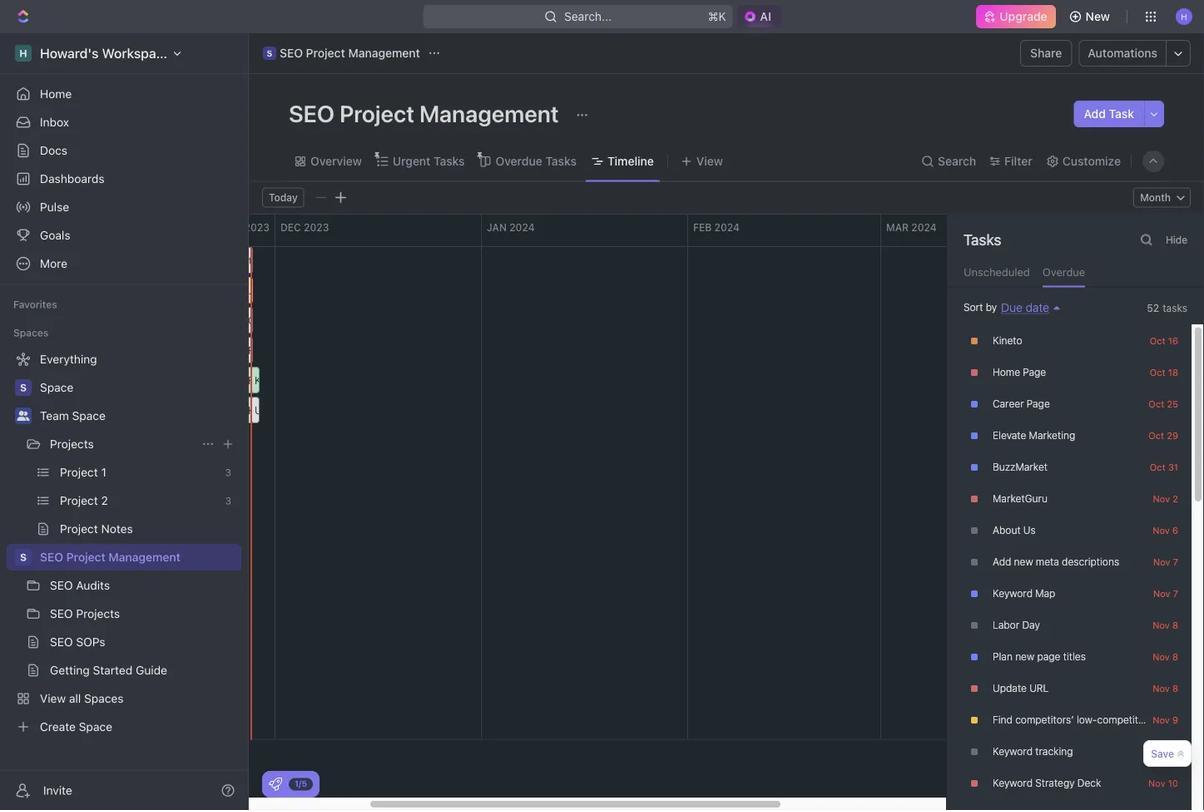 Task type: vqa. For each thing, say whether or not it's contained in the screenshot.
Gary Orlando's Workspace, , Element
no



Task type: locate. For each thing, give the bounding box(es) containing it.
0 vertical spatial spaces
[[13, 327, 49, 339]]

customize
[[1062, 154, 1121, 168]]

career page
[[993, 398, 1050, 409]]

nov 7 for add new meta descriptions
[[1153, 557, 1178, 568]]

nov for marketguru
[[1153, 493, 1170, 504]]

spaces inside tree
[[84, 692, 124, 706]]

jan
[[487, 221, 507, 233]]

view inside button
[[696, 154, 723, 168]]

1 vertical spatial add
[[993, 556, 1011, 568]]

2023 right dec
[[304, 221, 329, 233]]

month
[[1140, 192, 1171, 203]]

add
[[1084, 107, 1106, 121], [993, 556, 1011, 568]]

1 3 from the top
[[225, 467, 231, 478]]

1 nov 8 from the top
[[1153, 620, 1178, 631]]

2 nov 10 from the top
[[1148, 778, 1178, 789]]

oct for elevate
[[1148, 430, 1164, 441]]

1 vertical spatial view
[[40, 692, 66, 706]]

2023 left dec
[[244, 221, 270, 233]]

2 keyword from the top
[[993, 746, 1033, 757]]

3 8 from the top
[[1172, 683, 1178, 694]]

1 horizontal spatial h
[[1181, 11, 1187, 21]]

tracking
[[1035, 746, 1073, 757]]

keyword
[[993, 588, 1033, 599], [993, 746, 1033, 757], [993, 777, 1033, 789]]

1 vertical spatial 3
[[225, 495, 231, 507]]

2024 for jan 2024
[[509, 221, 535, 233]]

0 vertical spatial h
[[1181, 11, 1187, 21]]

add inside button
[[1084, 107, 1106, 121]]

find competitors' low-competition topics
[[993, 714, 1184, 726]]

tree containing everything
[[7, 346, 241, 741]]

1 horizontal spatial 2023
[[304, 221, 329, 233]]

0 vertical spatial 10
[[1168, 746, 1178, 757]]

add down about
[[993, 556, 1011, 568]]

2 vertical spatial keyword
[[993, 777, 1033, 789]]

dashboards link
[[7, 166, 241, 192]]

view all spaces
[[40, 692, 124, 706]]

keyword for keyword map
[[993, 588, 1033, 599]]

seo project management up urgent tasks at the top
[[289, 99, 564, 127]]

tasks for urgent tasks
[[434, 154, 465, 168]]

1 nov 10 from the top
[[1148, 746, 1178, 757]]

spaces down favorites button
[[13, 327, 49, 339]]

1 2 from the left
[[1173, 493, 1178, 504]]

1 vertical spatial spaces
[[84, 692, 124, 706]]

project 2 link
[[60, 488, 218, 514]]

started
[[93, 664, 133, 677]]

seo sops
[[50, 635, 105, 649]]

1 vertical spatial projects
[[76, 607, 120, 621]]

competition
[[1097, 714, 1153, 726]]

view inside sidebar navigation
[[40, 692, 66, 706]]

2024 right feb
[[714, 221, 740, 233]]

new button
[[1062, 3, 1120, 30]]

project 2
[[60, 494, 108, 508]]

7 for keyword map
[[1173, 588, 1178, 599]]

add left task
[[1084, 107, 1106, 121]]

overdue up the jan 2024
[[496, 154, 542, 168]]

2 3 from the top
[[225, 495, 231, 507]]

page right "career"
[[1027, 398, 1050, 409]]

10
[[1168, 746, 1178, 757], [1168, 778, 1178, 789]]

page up the "career page"
[[1023, 366, 1046, 378]]

sidebar navigation
[[0, 33, 252, 811]]

month button
[[1133, 188, 1191, 208]]

tree
[[7, 346, 241, 741]]

share button
[[1020, 40, 1072, 67]]

0 vertical spatial s
[[267, 48, 272, 58]]

10 for keyword strategy deck
[[1168, 778, 1178, 789]]

0 horizontal spatial seo project management, , element
[[15, 549, 32, 566]]

1 horizontal spatial add
[[1084, 107, 1106, 121]]

2 vertical spatial s
[[20, 552, 27, 563]]

1 horizontal spatial overdue
[[1042, 266, 1085, 278]]

seo for seo projects link
[[50, 607, 73, 621]]

2 2023 from the left
[[304, 221, 329, 233]]

low-
[[1077, 714, 1097, 726]]

1 vertical spatial 8
[[1172, 652, 1178, 662]]

1 vertical spatial management
[[419, 99, 559, 127]]

space right team
[[72, 409, 106, 423]]

1 horizontal spatial seo project management, , element
[[263, 47, 276, 60]]

getting started guide link
[[50, 657, 238, 684]]

keyword up "labor day"
[[993, 588, 1033, 599]]

new
[[1014, 556, 1033, 568], [1015, 651, 1034, 662]]

1 vertical spatial new
[[1015, 651, 1034, 662]]

seo
[[280, 46, 303, 60], [289, 99, 335, 127], [40, 550, 63, 564], [50, 579, 73, 592], [50, 607, 73, 621], [50, 635, 73, 649]]

projects down team space
[[50, 437, 94, 451]]

view all spaces link
[[7, 686, 238, 712]]

seo for "seo sops" link
[[50, 635, 73, 649]]

0 vertical spatial 8
[[1172, 620, 1178, 631]]

0 vertical spatial 3
[[225, 467, 231, 478]]

view left all
[[40, 692, 66, 706]]

1 2023 from the left
[[244, 221, 270, 233]]

0 horizontal spatial overdue
[[496, 154, 542, 168]]

1 vertical spatial 10
[[1168, 778, 1178, 789]]

1 vertical spatial nov 8
[[1153, 652, 1178, 662]]

home up inbox
[[40, 87, 72, 101]]

0 horizontal spatial 2
[[101, 494, 108, 508]]

nov 2023
[[220, 221, 270, 233]]

view for view
[[696, 154, 723, 168]]

tasks left timeline link
[[545, 154, 577, 168]]

1 vertical spatial s
[[20, 382, 27, 394]]

nov 9
[[1153, 715, 1178, 726]]

2 vertical spatial space
[[79, 720, 112, 734]]

add new meta descriptions
[[993, 556, 1119, 568]]

home
[[40, 87, 72, 101], [993, 366, 1020, 378]]

h inside dropdown button
[[1181, 11, 1187, 21]]

add task button
[[1074, 101, 1144, 127]]

space
[[40, 381, 73, 394], [72, 409, 106, 423], [79, 720, 112, 734]]

0 horizontal spatial view
[[40, 692, 66, 706]]

nov 8 for plan new page titles
[[1153, 652, 1178, 662]]

0 horizontal spatial home
[[40, 87, 72, 101]]

home inside sidebar navigation
[[40, 87, 72, 101]]

oct 31
[[1150, 462, 1178, 473]]

space, , element
[[15, 379, 32, 396]]

0 vertical spatial home
[[40, 87, 72, 101]]

1 horizontal spatial tasks
[[545, 154, 577, 168]]

goals
[[40, 228, 70, 242]]

2 vertical spatial 8
[[1172, 683, 1178, 694]]

new right plan
[[1015, 651, 1034, 662]]

2023 for dec 2023
[[304, 221, 329, 233]]

9
[[1172, 715, 1178, 726]]

10 down save
[[1168, 778, 1178, 789]]

overdue up date
[[1042, 266, 1085, 278]]

2 7 from the top
[[1173, 588, 1178, 599]]

dashboards
[[40, 172, 105, 186]]

view for view all spaces
[[40, 692, 66, 706]]

2 2024 from the left
[[714, 221, 740, 233]]

unscheduled
[[964, 266, 1030, 278]]

oct left the 25
[[1149, 399, 1164, 409]]

2023
[[244, 221, 270, 233], [304, 221, 329, 233]]

1 vertical spatial 7
[[1173, 588, 1178, 599]]

nov 10 for keyword tracking
[[1148, 746, 1178, 757]]

3 keyword from the top
[[993, 777, 1033, 789]]

home down the kineto
[[993, 366, 1020, 378]]

tasks right urgent
[[434, 154, 465, 168]]

0 vertical spatial overdue
[[496, 154, 542, 168]]

1 vertical spatial nov 7
[[1153, 588, 1178, 599]]

new
[[1086, 10, 1110, 23]]

automations
[[1088, 46, 1158, 60]]

date
[[1026, 300, 1049, 314]]

spaces down getting started guide
[[84, 692, 124, 706]]

0 horizontal spatial seo project management
[[40, 550, 180, 564]]

0 vertical spatial keyword
[[993, 588, 1033, 599]]

home for home
[[40, 87, 72, 101]]

1 nov 7 from the top
[[1153, 557, 1178, 568]]

hide button
[[1161, 230, 1192, 250]]

elevate marketing
[[993, 429, 1075, 441]]

1 2024 from the left
[[509, 221, 535, 233]]

0 vertical spatial page
[[1023, 366, 1046, 378]]

space for team
[[72, 409, 106, 423]]

home link
[[7, 81, 241, 107]]

2 2 from the left
[[101, 494, 108, 508]]

1 vertical spatial overdue
[[1042, 266, 1085, 278]]

keyword for keyword strategy deck
[[993, 777, 1033, 789]]

projects
[[50, 437, 94, 451], [76, 607, 120, 621]]

nov for labor day
[[1153, 620, 1170, 631]]

create space
[[40, 720, 112, 734]]

seo projects link
[[50, 601, 238, 627]]

find
[[993, 714, 1013, 726]]

1 vertical spatial h
[[19, 47, 27, 59]]

3 for 2
[[225, 495, 231, 507]]

space down 'view all spaces'
[[79, 720, 112, 734]]

filter
[[1005, 154, 1033, 168]]

team space
[[40, 409, 106, 423]]

1 7 from the top
[[1173, 557, 1178, 568]]

filter button
[[985, 150, 1038, 173]]

view up "feb 2024"
[[696, 154, 723, 168]]

add task
[[1084, 107, 1134, 121]]

space up team
[[40, 381, 73, 394]]

view button
[[675, 150, 729, 173]]

seo project management, , element
[[263, 47, 276, 60], [15, 549, 32, 566]]

nov for keyword map
[[1153, 588, 1170, 599]]

1 horizontal spatial spaces
[[84, 692, 124, 706]]

1 keyword from the top
[[993, 588, 1033, 599]]

keyword down keyword tracking
[[993, 777, 1033, 789]]

2 horizontal spatial tasks
[[964, 231, 1001, 249]]

8 for plan new page titles
[[1172, 652, 1178, 662]]

tasks
[[434, 154, 465, 168], [545, 154, 577, 168], [964, 231, 1001, 249]]

seo audits
[[50, 579, 110, 592]]

0 vertical spatial projects
[[50, 437, 94, 451]]

nov for add new meta descriptions
[[1153, 557, 1170, 568]]

space link
[[40, 374, 238, 401]]

about
[[993, 524, 1021, 536]]

h
[[1181, 11, 1187, 21], [19, 47, 27, 59]]

1 vertical spatial nov 10
[[1148, 778, 1178, 789]]

2 nov 7 from the top
[[1153, 588, 1178, 599]]

upgrade
[[1000, 10, 1047, 23]]

tasks inside urgent tasks link
[[434, 154, 465, 168]]

keyword map
[[993, 588, 1055, 599]]

0 vertical spatial 7
[[1173, 557, 1178, 568]]

new for add
[[1014, 556, 1033, 568]]

seo project management inside 'link'
[[40, 550, 180, 564]]

2024 right mar
[[911, 221, 937, 233]]

0 horizontal spatial 2023
[[244, 221, 270, 233]]

1 horizontal spatial seo project management
[[289, 99, 564, 127]]

0 horizontal spatial spaces
[[13, 327, 49, 339]]

1 vertical spatial home
[[993, 366, 1020, 378]]

project 1 link
[[60, 459, 218, 486]]

onboarding checklist button image
[[269, 778, 282, 791]]

nov 7
[[1153, 557, 1178, 568], [1153, 588, 1178, 599]]

3 2024 from the left
[[911, 221, 937, 233]]

2 horizontal spatial 2024
[[911, 221, 937, 233]]

seo project management link
[[40, 544, 238, 571]]

0 horizontal spatial tasks
[[434, 154, 465, 168]]

create
[[40, 720, 76, 734]]

seo projects
[[50, 607, 120, 621]]

timeline link
[[604, 150, 654, 173]]

today
[[269, 192, 298, 203]]

2 down 1
[[101, 494, 108, 508]]

0 vertical spatial nov 7
[[1153, 557, 1178, 568]]

0 horizontal spatial add
[[993, 556, 1011, 568]]

2 8 from the top
[[1172, 652, 1178, 662]]

projects down audits
[[76, 607, 120, 621]]

oct left "29"
[[1148, 430, 1164, 441]]

25
[[1167, 399, 1178, 409]]

2 10 from the top
[[1168, 778, 1178, 789]]

0 vertical spatial space
[[40, 381, 73, 394]]

page for home page
[[1023, 366, 1046, 378]]

2 nov 8 from the top
[[1153, 652, 1178, 662]]

10 down '9' on the right bottom
[[1168, 746, 1178, 757]]

2024
[[509, 221, 535, 233], [714, 221, 740, 233], [911, 221, 937, 233]]

tasks up 'unscheduled' at top right
[[964, 231, 1001, 249]]

nov for plan new page titles
[[1153, 652, 1170, 662]]

0 vertical spatial nov 10
[[1148, 746, 1178, 757]]

1 vertical spatial space
[[72, 409, 106, 423]]

1 vertical spatial seo project management
[[40, 550, 180, 564]]

tasks inside overdue tasks link
[[545, 154, 577, 168]]

nov 10 down nov 9
[[1148, 746, 1178, 757]]

1 vertical spatial keyword
[[993, 746, 1033, 757]]

1 8 from the top
[[1172, 620, 1178, 631]]

more
[[40, 257, 67, 270]]

overdue tasks
[[496, 154, 577, 168]]

2024 right jan
[[509, 221, 535, 233]]

0 horizontal spatial 2024
[[509, 221, 535, 233]]

3 nov 8 from the top
[[1153, 683, 1178, 694]]

seo project management down notes
[[40, 550, 180, 564]]

new left meta
[[1014, 556, 1033, 568]]

nov 10 down save
[[1148, 778, 1178, 789]]

space for create
[[79, 720, 112, 734]]

keyword down find
[[993, 746, 1033, 757]]

2 vertical spatial management
[[109, 550, 180, 564]]

inbox
[[40, 115, 69, 129]]

1 horizontal spatial view
[[696, 154, 723, 168]]

2 vertical spatial nov 8
[[1153, 683, 1178, 694]]

month button
[[1133, 188, 1191, 208]]

1 horizontal spatial 2
[[1173, 493, 1178, 504]]

create space link
[[7, 714, 238, 741]]

pulse link
[[7, 194, 241, 221]]

2023 for nov 2023
[[244, 221, 270, 233]]

oct left 18
[[1150, 367, 1165, 378]]

0 vertical spatial view
[[696, 154, 723, 168]]

7
[[1173, 557, 1178, 568], [1173, 588, 1178, 599]]

tasks
[[1163, 302, 1187, 314]]

urgent tasks link
[[389, 150, 465, 173]]

seo for seo project management 'link'
[[40, 550, 63, 564]]

everything link
[[7, 346, 238, 373]]

1 vertical spatial page
[[1027, 398, 1050, 409]]

1 horizontal spatial home
[[993, 366, 1020, 378]]

due
[[1001, 300, 1023, 314]]

1 horizontal spatial 2024
[[714, 221, 740, 233]]

2 up 6
[[1173, 493, 1178, 504]]

s inside the s seo project management
[[267, 48, 272, 58]]

1 10 from the top
[[1168, 746, 1178, 757]]

0 horizontal spatial h
[[19, 47, 27, 59]]

labor day
[[993, 619, 1040, 631]]

2 inside sidebar navigation
[[101, 494, 108, 508]]

seo inside 'link'
[[40, 550, 63, 564]]

0 vertical spatial add
[[1084, 107, 1106, 121]]

mar
[[886, 221, 909, 233]]

0 vertical spatial new
[[1014, 556, 1033, 568]]

descriptions
[[1062, 556, 1119, 568]]

0 vertical spatial nov 8
[[1153, 620, 1178, 631]]

2024 for feb 2024
[[714, 221, 740, 233]]

oct left 16
[[1150, 335, 1166, 346]]

8 for labor day
[[1172, 620, 1178, 631]]

dec
[[280, 221, 301, 233]]

overview link
[[307, 150, 362, 173]]



Task type: describe. For each thing, give the bounding box(es) containing it.
oct for home
[[1150, 367, 1165, 378]]

page
[[1037, 651, 1061, 662]]

oct 18
[[1150, 367, 1178, 378]]

nov 7 for keyword map
[[1153, 588, 1178, 599]]

team space link
[[40, 403, 238, 429]]

task
[[1109, 107, 1134, 121]]

29
[[1167, 430, 1178, 441]]

oct for career
[[1149, 399, 1164, 409]]

meta
[[1036, 556, 1059, 568]]

us
[[1023, 524, 1036, 536]]

pulse
[[40, 200, 69, 214]]

s for seo project management
[[20, 552, 27, 563]]

nov for keyword strategy deck
[[1148, 778, 1166, 789]]

add for add task
[[1084, 107, 1106, 121]]

keyword strategy deck
[[993, 777, 1101, 789]]

oct 25
[[1149, 399, 1178, 409]]

add for add new meta descriptions
[[993, 556, 1011, 568]]

ai
[[760, 10, 771, 23]]

6
[[1172, 525, 1178, 536]]

by
[[986, 302, 997, 313]]

project 1
[[60, 466, 106, 479]]

project notes
[[60, 522, 133, 536]]

1
[[101, 466, 106, 479]]

update url
[[993, 682, 1049, 694]]

overview
[[310, 154, 362, 168]]

user group image
[[17, 411, 30, 421]]

keyword tracking
[[993, 746, 1073, 757]]

plan new page titles
[[993, 651, 1086, 662]]

7 for add new meta descriptions
[[1173, 557, 1178, 568]]

nov for about us
[[1153, 525, 1170, 536]]

urgent tasks
[[393, 154, 465, 168]]

favorites button
[[7, 295, 64, 315]]

automations button
[[1080, 41, 1166, 66]]

oct 29
[[1148, 430, 1178, 441]]

2 for project 2
[[101, 494, 108, 508]]

buzzmarket
[[993, 461, 1048, 473]]

onboarding checklist button element
[[269, 778, 282, 791]]

overdue for overdue tasks
[[496, 154, 542, 168]]

due date
[[1001, 300, 1049, 314]]

save
[[1151, 748, 1174, 760]]

topics
[[1155, 714, 1184, 726]]

nov 10 for keyword strategy deck
[[1148, 778, 1178, 789]]

home page
[[993, 366, 1046, 378]]

2 for nov 2
[[1173, 493, 1178, 504]]

oct left 31 on the right
[[1150, 462, 1166, 473]]

10 for keyword tracking
[[1168, 746, 1178, 757]]

tasks for overdue tasks
[[545, 154, 577, 168]]

nov for find competitors' low-competition topics
[[1153, 715, 1170, 726]]

projects link
[[50, 431, 195, 458]]

search
[[938, 154, 976, 168]]

nov 8 for update url
[[1153, 683, 1178, 694]]

urgent
[[393, 154, 431, 168]]

1 vertical spatial seo project management, , element
[[15, 549, 32, 566]]

⌘k
[[708, 10, 726, 23]]

seo for seo audits link
[[50, 579, 73, 592]]

keyword for keyword tracking
[[993, 746, 1033, 757]]

seo audits link
[[50, 573, 238, 599]]

0 vertical spatial seo project management
[[289, 99, 564, 127]]

page for career page
[[1027, 398, 1050, 409]]

audits
[[76, 579, 110, 592]]

s for space
[[20, 382, 27, 394]]

workspace
[[102, 45, 171, 61]]

nov 6
[[1153, 525, 1178, 536]]

management inside 'link'
[[109, 550, 180, 564]]

url
[[1029, 682, 1049, 694]]

sort by
[[964, 302, 997, 313]]

feb
[[693, 221, 712, 233]]

projects inside "link"
[[50, 437, 94, 451]]

3 for 1
[[225, 467, 231, 478]]

0 vertical spatial management
[[348, 46, 420, 60]]

tree inside sidebar navigation
[[7, 346, 241, 741]]

0 vertical spatial seo project management, , element
[[263, 47, 276, 60]]

more button
[[7, 250, 241, 277]]

docs link
[[7, 137, 241, 164]]

marketguru
[[993, 493, 1048, 504]]

overdue for overdue
[[1042, 266, 1085, 278]]

search...
[[564, 10, 611, 23]]

2024 for mar 2024
[[911, 221, 937, 233]]

sort
[[964, 302, 983, 313]]

8 for update url
[[1172, 683, 1178, 694]]

new for plan
[[1015, 651, 1034, 662]]

getting started guide
[[50, 664, 167, 677]]

howard's workspace, , element
[[15, 45, 32, 62]]

customize button
[[1041, 150, 1126, 173]]

map
[[1035, 588, 1055, 599]]

inbox link
[[7, 109, 241, 136]]

kineto
[[993, 335, 1022, 346]]

nov for update url
[[1153, 683, 1170, 694]]

goals link
[[7, 222, 241, 249]]

plan
[[993, 651, 1013, 662]]

today button
[[262, 188, 304, 208]]

home for home page
[[993, 366, 1020, 378]]

howard's workspace
[[40, 45, 171, 61]]

due date button
[[997, 300, 1049, 314]]

labor
[[993, 619, 1020, 631]]

h inside sidebar navigation
[[19, 47, 27, 59]]

nov for keyword tracking
[[1148, 746, 1166, 757]]

nov 8 for labor day
[[1153, 620, 1178, 631]]

oct 16
[[1150, 335, 1178, 346]]

invite
[[43, 784, 72, 798]]

career
[[993, 398, 1024, 409]]

view button
[[675, 142, 729, 181]]

mar 2024
[[886, 221, 937, 233]]



